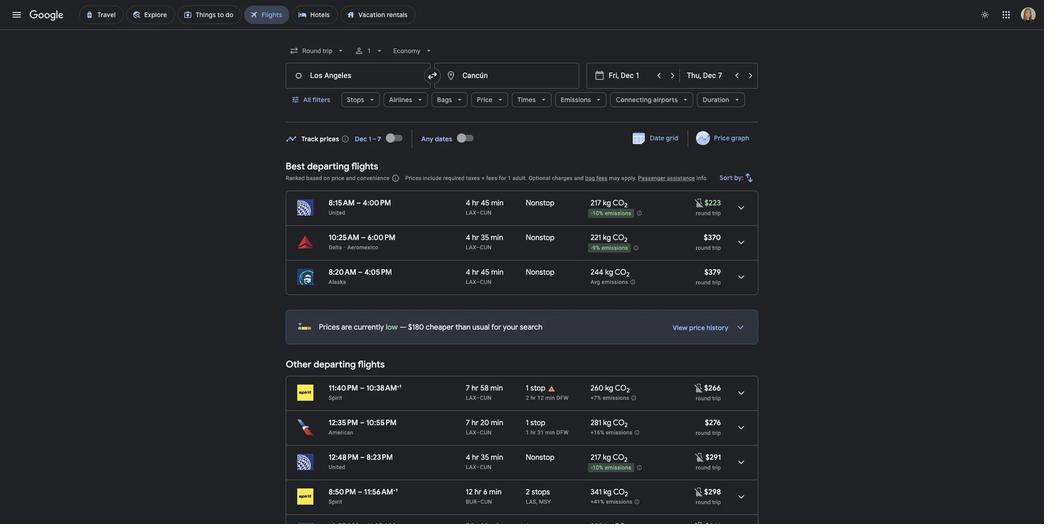 Task type: locate. For each thing, give the bounding box(es) containing it.
currently
[[354, 323, 384, 332]]

4:05 pm
[[365, 268, 392, 277]]

4
[[466, 199, 471, 208], [466, 233, 471, 242], [466, 268, 471, 277], [466, 453, 471, 462]]

flights up convenience
[[352, 161, 379, 172]]

217 down the bag fees button
[[591, 199, 602, 208]]

and down best departing flights
[[346, 175, 356, 182]]

2 4 hr 45 min lax – cun from the top
[[466, 268, 504, 285]]

total duration 4 hr 35 min. element
[[466, 233, 526, 244], [466, 453, 526, 464]]

by:
[[735, 174, 744, 182]]

1 vertical spatial +
[[397, 383, 400, 389]]

1 vertical spatial -
[[591, 245, 593, 251]]

hr for 4:05 pm
[[472, 268, 479, 277]]

other
[[286, 359, 312, 370]]

co down "+16% emissions"
[[613, 453, 625, 462]]

4 nonstop from the top
[[526, 453, 555, 462]]

1 - from the top
[[591, 210, 593, 217]]

4 for 4:05 pm
[[466, 268, 471, 277]]

0 vertical spatial 45
[[481, 199, 490, 208]]

round down $291 text box
[[696, 465, 711, 471]]

1 vertical spatial 10%
[[593, 465, 604, 471]]

co up +7% emissions
[[615, 384, 627, 393]]

+ for 12
[[393, 487, 396, 493]]

lax inside the 7 hr 58 min lax – cun
[[466, 395, 477, 401]]

12 inside 12 hr 6 min bur – cun
[[466, 488, 473, 497]]

0 vertical spatial stop
[[531, 384, 546, 393]]

lax inside 7 hr 20 min lax – cun
[[466, 430, 477, 436]]

round down $370 text box
[[696, 245, 711, 251]]

main content
[[286, 127, 759, 524]]

2 total duration 4 hr 45 min. element from the top
[[466, 268, 526, 278]]

departing for best
[[307, 161, 350, 172]]

5 round from the top
[[696, 430, 711, 436]]

2 nonstop from the top
[[526, 233, 555, 242]]

round down this price for this flight doesn't include overhead bin access. if you need a carry-on bag, use the bags filter to update prices. icon
[[696, 499, 711, 506]]

ranked
[[286, 175, 305, 182]]

+
[[482, 175, 485, 182], [397, 383, 400, 389], [393, 487, 396, 493]]

6 lax from the top
[[466, 464, 477, 471]]

trip down the $276 text box
[[713, 430, 721, 436]]

hr for 4:00 pm
[[472, 199, 479, 208]]

+ inside 11:40 pm – 10:38 am + 1
[[397, 383, 400, 389]]

-10% emissions up 221 kg co 2 at the top
[[591, 210, 632, 217]]

filters
[[313, 96, 331, 104]]

3 round from the top
[[696, 279, 711, 286]]

fees right taxes
[[487, 175, 498, 182]]

sort
[[720, 174, 733, 182]]

0 vertical spatial 1 stop flight. element
[[526, 384, 546, 394]]

1 vertical spatial stop
[[531, 418, 546, 428]]

10:25 am
[[329, 233, 360, 242]]

total duration 4 hr 45 min. element for 217
[[466, 199, 526, 209]]

– inside 7 hr 20 min lax – cun
[[477, 430, 480, 436]]

Departure time: 10:25 AM. text field
[[329, 233, 360, 242]]

1 vertical spatial 45
[[481, 268, 490, 277]]

round down $223 text box
[[696, 210, 711, 217]]

0 vertical spatial prices
[[405, 175, 422, 182]]

kg inside '244 kg co 2'
[[605, 268, 614, 277]]

0 vertical spatial 35
[[481, 233, 489, 242]]

4 for 6:00 pm
[[466, 233, 471, 242]]

nonstop flight. element
[[526, 199, 555, 209], [526, 233, 555, 244], [526, 268, 555, 278], [526, 453, 555, 464]]

0 vertical spatial price
[[332, 175, 345, 182]]

1 trip from the top
[[713, 210, 721, 217]]

2 down "+16% emissions"
[[625, 456, 628, 464]]

kg for 6:00 pm
[[603, 233, 611, 242]]

united inside 12:48 pm – 8:23 pm united
[[329, 464, 346, 471]]

1 united from the top
[[329, 210, 346, 216]]

total duration 4 hr 35 min. element for 221
[[466, 233, 526, 244]]

emissions down '244 kg co 2'
[[602, 279, 629, 286]]

round down 266 us dollars text box
[[696, 395, 711, 402]]

2 inside '244 kg co 2'
[[627, 271, 630, 279]]

departing up departure time: 11:40 pm. text field
[[314, 359, 356, 370]]

1 vertical spatial total duration 4 hr 45 min. element
[[466, 268, 526, 278]]

314 US dollars text field
[[706, 522, 721, 524]]

trip
[[713, 210, 721, 217], [713, 245, 721, 251], [713, 279, 721, 286], [713, 395, 721, 402], [713, 430, 721, 436], [713, 465, 721, 471], [713, 499, 721, 506]]

kg up +41% emissions
[[604, 488, 612, 497]]

hr for 8:23 pm
[[472, 453, 479, 462]]

duration
[[703, 96, 730, 104]]

bag
[[586, 175, 595, 182]]

kg down "+16% emissions"
[[603, 453, 611, 462]]

1 vertical spatial flights
[[358, 359, 385, 370]]

2 4 from the top
[[466, 233, 471, 242]]

min
[[492, 199, 504, 208], [491, 233, 504, 242], [492, 268, 504, 277], [491, 384, 503, 393], [546, 395, 555, 401], [491, 418, 504, 428], [546, 430, 555, 436], [491, 453, 504, 462], [489, 488, 502, 497]]

co inside 281 kg co 2
[[613, 418, 625, 428]]

0 vertical spatial +
[[482, 175, 485, 182]]

0 vertical spatial 10%
[[593, 210, 604, 217]]

0 horizontal spatial and
[[346, 175, 356, 182]]

trip inside $379 round trip
[[713, 279, 721, 286]]

hr inside 1 stop 1 hr 31 min dfw
[[531, 430, 536, 436]]

nonstop flight. element for 8:23 pm
[[526, 453, 555, 464]]

loading results progress bar
[[0, 30, 1045, 31]]

1 vertical spatial prices
[[319, 323, 340, 332]]

round inside $379 round trip
[[696, 279, 711, 286]]

217 for 4 hr 35 min
[[591, 453, 602, 462]]

- down 221
[[591, 245, 593, 251]]

and
[[346, 175, 356, 182], [574, 175, 584, 182]]

4 for 4:00 pm
[[466, 199, 471, 208]]

- up 221
[[591, 210, 593, 217]]

total duration 7 hr 20 min. element
[[466, 418, 526, 429]]

learn more about ranking image
[[392, 174, 400, 182]]

kg up -9% emissions
[[603, 233, 611, 242]]

1 total duration 4 hr 35 min. element from the top
[[466, 233, 526, 244]]

united inside "8:15 am – 4:00 pm united"
[[329, 210, 346, 216]]

3 lax from the top
[[466, 279, 477, 285]]

5 lax from the top
[[466, 430, 477, 436]]

7 left 58
[[466, 384, 470, 393]]

layover (1 of 1) is a 1 hr 31 min layover at dallas/fort worth international airport in dallas. element
[[526, 429, 586, 436]]

4 nonstop flight. element from the top
[[526, 453, 555, 464]]

– inside "8:15 am – 4:00 pm united"
[[357, 199, 361, 208]]

co inside 221 kg co 2
[[613, 233, 625, 242]]

emissions button
[[555, 89, 607, 111]]

kg down may
[[603, 199, 611, 208]]

4 lax from the top
[[466, 395, 477, 401]]

1 45 from the top
[[481, 199, 490, 208]]

2 round from the top
[[696, 245, 711, 251]]

2 217 from the top
[[591, 453, 602, 462]]

united down 12:48 pm text box on the left bottom
[[329, 464, 346, 471]]

hr
[[472, 199, 479, 208], [472, 233, 479, 242], [472, 268, 479, 277], [472, 384, 479, 393], [531, 395, 536, 401], [472, 418, 479, 428], [531, 430, 536, 436], [472, 453, 479, 462], [475, 488, 482, 497]]

1 217 kg co 2 from the top
[[591, 199, 628, 209]]

1 stop flight. element up 2 hr 12 min dfw
[[526, 384, 546, 394]]

total duration 4 hr 45 min. element
[[466, 199, 526, 209], [466, 268, 526, 278]]

Departure text field
[[609, 63, 652, 88]]

—
[[400, 323, 407, 332]]

prices right learn more about ranking image
[[405, 175, 422, 182]]

1 horizontal spatial fees
[[597, 175, 608, 182]]

2 35 from the top
[[481, 453, 489, 462]]

0 vertical spatial 217
[[591, 199, 602, 208]]

trip down $223 text box
[[713, 210, 721, 217]]

1 nonstop from the top
[[526, 199, 555, 208]]

lax for 4:00 pm
[[466, 210, 477, 216]]

cun for 4:05 pm
[[480, 279, 492, 285]]

217 kg co 2 down may
[[591, 199, 628, 209]]

price
[[477, 96, 493, 104], [714, 134, 730, 142]]

None text field
[[286, 63, 431, 89], [435, 63, 580, 89], [286, 63, 431, 89], [435, 63, 580, 89]]

2 vertical spatial this price for this flight doesn't include overhead bin access. if you need a carry-on bag, use the bags filter to update prices. image
[[695, 452, 706, 463]]

20
[[481, 418, 489, 428]]

0 horizontal spatial price
[[477, 96, 493, 104]]

any
[[422, 135, 434, 143]]

1 vertical spatial this price for this flight doesn't include overhead bin access. if you need a carry-on bag, use the bags filter to update prices. image
[[694, 383, 705, 394]]

4 round from the top
[[696, 395, 711, 402]]

convenience
[[357, 175, 390, 182]]

2 dfw from the top
[[557, 430, 569, 436]]

1 10% from the top
[[593, 210, 604, 217]]

flights
[[352, 161, 379, 172], [358, 359, 385, 370]]

1 horizontal spatial prices
[[405, 175, 422, 182]]

8:20 am – 4:05 pm alaska
[[329, 268, 392, 285]]

spirit down 8:50 pm text box
[[329, 499, 342, 505]]

0 vertical spatial price
[[477, 96, 493, 104]]

0 vertical spatial 4 hr 35 min lax – cun
[[466, 233, 504, 251]]

any dates
[[422, 135, 453, 143]]

10% up 341
[[593, 465, 604, 471]]

spirit down 11:40 pm on the bottom of the page
[[329, 395, 342, 401]]

1 stop flight. element
[[526, 384, 546, 394], [526, 418, 546, 429], [526, 522, 546, 524]]

3 - from the top
[[591, 465, 593, 471]]

2 4 hr 35 min lax – cun from the top
[[466, 453, 504, 471]]

45 for 4:05 pm
[[481, 268, 490, 277]]

2 spirit from the top
[[329, 499, 342, 505]]

2 217 kg co 2 from the top
[[591, 453, 628, 464]]

min inside layover (1 of 1) is a 2 hr 12 min overnight layover at dallas/fort worth international airport in dallas. element
[[546, 395, 555, 401]]

this price for this flight doesn't include overhead bin access. if you need a carry-on bag, use the bags filter to update prices. image down $276 round trip
[[695, 452, 706, 463]]

best departing flights
[[286, 161, 379, 172]]

0 vertical spatial for
[[499, 175, 507, 182]]

price inside popup button
[[477, 96, 493, 104]]

co inside the 341 kg co 2
[[614, 488, 625, 497]]

nonstop flight. element for 6:00 pm
[[526, 233, 555, 244]]

2 up +41% emissions
[[625, 491, 628, 498]]

spirit for 11:40 pm
[[329, 395, 342, 401]]

stop up 31
[[531, 418, 546, 428]]

$223
[[705, 199, 721, 208]]

for left adult.
[[499, 175, 507, 182]]

1 vertical spatial 35
[[481, 453, 489, 462]]

co up the avg emissions
[[615, 268, 627, 277]]

2 trip from the top
[[713, 245, 721, 251]]

1 stop
[[526, 384, 546, 393]]

1 – 7
[[369, 135, 381, 143]]

flight details. leaves los angeles international airport at 8:20 am on friday, december 1 and arrives at cancun international airport at 4:05 pm on friday, december 1. image
[[731, 266, 753, 288]]

1 vertical spatial 217 kg co 2
[[591, 453, 628, 464]]

1 vertical spatial -10% emissions
[[591, 465, 632, 471]]

other departing flights
[[286, 359, 385, 370]]

1 total duration 4 hr 45 min. element from the top
[[466, 199, 526, 209]]

flight details. leaves los angeles international airport at 12:35 pm on friday, december 1 and arrives at cancun international airport at 10:55 pm on friday, december 1. image
[[731, 417, 753, 439]]

avg
[[591, 279, 601, 286]]

– inside the '8:20 am – 4:05 pm alaska'
[[358, 268, 363, 277]]

price right view
[[690, 324, 706, 332]]

airlines
[[389, 96, 412, 104]]

0 vertical spatial departing
[[307, 161, 350, 172]]

0 vertical spatial total duration 4 hr 35 min. element
[[466, 233, 526, 244]]

2 down apply.
[[625, 201, 628, 209]]

0 horizontal spatial price
[[332, 175, 345, 182]]

None field
[[286, 42, 349, 59], [390, 42, 437, 59], [286, 42, 349, 59], [390, 42, 437, 59]]

than
[[456, 323, 471, 332]]

1 vertical spatial departing
[[314, 359, 356, 370]]

2 up the avg emissions
[[627, 271, 630, 279]]

+41%
[[591, 499, 605, 505]]

2 vertical spatial +
[[393, 487, 396, 493]]

7 inside 7 hr 20 min lax – cun
[[466, 418, 470, 428]]

1 vertical spatial 217
[[591, 453, 602, 462]]

0 vertical spatial total duration 4 hr 45 min. element
[[466, 199, 526, 209]]

2 inside the 341 kg co 2
[[625, 491, 628, 498]]

7
[[466, 384, 470, 393], [466, 418, 470, 428]]

2 10% from the top
[[593, 465, 604, 471]]

1 vertical spatial 12
[[466, 488, 473, 497]]

2 up las
[[526, 488, 530, 497]]

cun inside 7 hr 20 min lax – cun
[[480, 430, 492, 436]]

4 round trip from the top
[[696, 499, 721, 506]]

optional
[[529, 175, 551, 182]]

Arrival time: 4:00 PM. text field
[[363, 199, 391, 208]]

0 vertical spatial spirit
[[329, 395, 342, 401]]

2 stop from the top
[[531, 418, 546, 428]]

2 up -9% emissions
[[625, 236, 628, 244]]

Arrival time: 11:56 AM on  Saturday, December 2. text field
[[364, 487, 398, 497]]

1 inside 8:50 pm – 11:56 am + 1
[[396, 487, 398, 493]]

+16% emissions
[[591, 430, 633, 436]]

12
[[538, 395, 544, 401], [466, 488, 473, 497]]

kg for 4:00 pm
[[603, 199, 611, 208]]

2 lax from the top
[[466, 244, 477, 251]]

min for 6:00 pm
[[491, 233, 504, 242]]

round trip
[[696, 210, 721, 217], [696, 395, 721, 402], [696, 465, 721, 471], [696, 499, 721, 506]]

3 trip from the top
[[713, 279, 721, 286]]

charges
[[552, 175, 573, 182]]

dec
[[355, 135, 367, 143]]

dec 1 – 7
[[355, 135, 381, 143]]

2 inside 281 kg co 2
[[625, 421, 628, 429]]

leaves los angeles international airport at 8:15 am on friday, december 1 and arrives at cancun international airport at 4:00 pm on friday, december 1. element
[[329, 199, 391, 208]]

trip down '$298' text field
[[713, 499, 721, 506]]

co for 4:05 pm
[[615, 268, 627, 277]]

prices include required taxes + fees for 1 adult. optional charges and bag fees may apply. passenger assistance
[[405, 175, 695, 182]]

round trip down $223 text box
[[696, 210, 721, 217]]

0 vertical spatial 12
[[538, 395, 544, 401]]

kg up "+16% emissions"
[[604, 418, 612, 428]]

nonstop flight. element for 4:00 pm
[[526, 199, 555, 209]]

2
[[625, 201, 628, 209], [625, 236, 628, 244], [627, 271, 630, 279], [627, 387, 630, 395], [526, 395, 529, 401], [625, 421, 628, 429], [625, 456, 628, 464], [526, 488, 530, 497], [625, 491, 628, 498]]

date
[[650, 134, 665, 142]]

1 217 from the top
[[591, 199, 602, 208]]

fees right bag
[[597, 175, 608, 182]]

1 vertical spatial spirit
[[329, 499, 342, 505]]

united down 8:15 am
[[329, 210, 346, 216]]

1 vertical spatial total duration 4 hr 35 min. element
[[466, 453, 526, 464]]

dfw up 1 stop 1 hr 31 min dfw
[[557, 395, 569, 401]]

12:35 pm
[[329, 418, 358, 428]]

this price for this flight doesn't include overhead bin access. if you need a carry-on bag, use the bags filter to update prices. image
[[694, 487, 705, 498]]

1 vertical spatial price
[[714, 134, 730, 142]]

7 for 7 hr 58 min
[[466, 384, 470, 393]]

4 hr 35 min lax – cun for 8:23 pm
[[466, 453, 504, 471]]

cun for 11:56 am
[[481, 499, 492, 505]]

0 horizontal spatial +
[[393, 487, 396, 493]]

8:15 am
[[329, 199, 355, 208]]

10:25 am – 6:00 pm
[[329, 233, 396, 242]]

1 stop flight. element down ,
[[526, 522, 546, 524]]

1 vertical spatial 1 stop flight. element
[[526, 418, 546, 429]]

min for 4:00 pm
[[492, 199, 504, 208]]

stop
[[531, 384, 546, 393], [531, 418, 546, 428]]

12 down 1 stop
[[538, 395, 544, 401]]

min inside 12 hr 6 min bur – cun
[[489, 488, 502, 497]]

2 inside 221 kg co 2
[[625, 236, 628, 244]]

Return text field
[[687, 63, 730, 88]]

emissions
[[561, 96, 591, 104]]

2 vertical spatial -
[[591, 465, 593, 471]]

prices left are
[[319, 323, 340, 332]]

co inside '244 kg co 2'
[[615, 268, 627, 277]]

flight details. leaves los angeles international airport at 11:40 pm on friday, december 1 and arrives at cancun international airport at 10:38 am on saturday, december 2. image
[[731, 382, 753, 404]]

2 united from the top
[[329, 464, 346, 471]]

7 left 20 in the left bottom of the page
[[466, 418, 470, 428]]

0 vertical spatial this price for this flight doesn't include overhead bin access. if you need a carry-on bag, use the bags filter to update prices. image
[[694, 197, 705, 209]]

2 45 from the top
[[481, 268, 490, 277]]

0 horizontal spatial 12
[[466, 488, 473, 497]]

trip down $370 text box
[[713, 245, 721, 251]]

emissions
[[605, 210, 632, 217], [602, 245, 628, 251], [602, 279, 629, 286], [603, 395, 630, 401], [606, 430, 633, 436], [605, 465, 632, 471], [606, 499, 633, 505]]

- up 341
[[591, 465, 593, 471]]

10% up 221
[[593, 210, 604, 217]]

2 nonstop flight. element from the top
[[526, 233, 555, 244]]

connecting airports
[[616, 96, 678, 104]]

kg inside 260 kg co 2
[[606, 384, 614, 393]]

0 vertical spatial united
[[329, 210, 346, 216]]

nonstop for 6:00 pm
[[526, 233, 555, 242]]

2 inside 2 stops las , msy
[[526, 488, 530, 497]]

217 down +16%
[[591, 453, 602, 462]]

round trip down $291
[[696, 465, 721, 471]]

dfw
[[557, 395, 569, 401], [557, 430, 569, 436]]

1 horizontal spatial and
[[574, 175, 584, 182]]

5 trip from the top
[[713, 430, 721, 436]]

lax for 8:23 pm
[[466, 464, 477, 471]]

7 hr 58 min lax – cun
[[466, 384, 503, 401]]

cun inside 12 hr 6 min bur – cun
[[481, 499, 492, 505]]

include
[[423, 175, 442, 182]]

round down the $276 text box
[[696, 430, 711, 436]]

1 vertical spatial price
[[690, 324, 706, 332]]

connecting airports button
[[611, 89, 694, 111]]

4 hr 45 min lax – cun for 4:05 pm
[[466, 268, 504, 285]]

co down may
[[613, 199, 625, 208]]

total duration 12 hr 6 min. element
[[466, 488, 526, 498]]

0 horizontal spatial fees
[[487, 175, 498, 182]]

cun
[[480, 210, 492, 216], [480, 244, 492, 251], [480, 279, 492, 285], [480, 395, 492, 401], [480, 430, 492, 436], [480, 464, 492, 471], [481, 499, 492, 505]]

kg inside 221 kg co 2
[[603, 233, 611, 242]]

round
[[696, 210, 711, 217], [696, 245, 711, 251], [696, 279, 711, 286], [696, 395, 711, 402], [696, 430, 711, 436], [696, 465, 711, 471], [696, 499, 711, 506]]

kg for 4:05 pm
[[605, 268, 614, 277]]

stop up 2 hr 12 min dfw
[[531, 384, 546, 393]]

1 stop from the top
[[531, 384, 546, 393]]

1 round trip from the top
[[696, 210, 721, 217]]

Departure time: 12:48 PM. text field
[[329, 453, 359, 462]]

emissions down 260 kg co 2
[[603, 395, 630, 401]]

co for 6:00 pm
[[613, 233, 625, 242]]

main menu image
[[11, 9, 22, 20]]

1 4 hr 35 min lax – cun from the top
[[466, 233, 504, 251]]

cun for 8:23 pm
[[480, 464, 492, 471]]

min inside 7 hr 20 min lax – cun
[[491, 418, 504, 428]]

2 round trip from the top
[[696, 395, 721, 402]]

stops button
[[342, 89, 380, 111]]

flight details. leaves los angeles international airport at 8:15 am on friday, december 1 and arrives at cancun international airport at 4:00 pm on friday, december 1. image
[[731, 197, 753, 219]]

flights up 11:40 pm – 10:38 am + 1
[[358, 359, 385, 370]]

3 nonstop from the top
[[526, 268, 555, 277]]

2 inside 260 kg co 2
[[627, 387, 630, 395]]

this price for this flight doesn't include overhead bin access. if you need a carry-on bag, use the bags filter to update prices. image for $291
[[695, 452, 706, 463]]

co up -9% emissions
[[613, 233, 625, 242]]

lax
[[466, 210, 477, 216], [466, 244, 477, 251], [466, 279, 477, 285], [466, 395, 477, 401], [466, 430, 477, 436], [466, 464, 477, 471]]

1 -10% emissions from the top
[[591, 210, 632, 217]]

2 down 1 stop
[[526, 395, 529, 401]]

leaves los angeles international airport at 12:35 pm on friday, december 1 and arrives at cancun international airport at 10:55 pm on friday, december 1. element
[[329, 418, 397, 428]]

1 7 from the top
[[466, 384, 470, 393]]

kg inside the 341 kg co 2
[[604, 488, 612, 497]]

and left bag
[[574, 175, 584, 182]]

0 horizontal spatial prices
[[319, 323, 340, 332]]

1 vertical spatial 4 hr 35 min lax – cun
[[466, 453, 504, 471]]

hr inside layover (1 of 1) is a 2 hr 12 min overnight layover at dallas/fort worth international airport in dallas. element
[[531, 395, 536, 401]]

hr inside 7 hr 20 min lax – cun
[[472, 418, 479, 428]]

min inside the 7 hr 58 min lax – cun
[[491, 384, 503, 393]]

this price for this flight doesn't include overhead bin access. if you need a carry-on bag, use the bags filter to update prices. image
[[694, 197, 705, 209], [694, 383, 705, 394], [695, 452, 706, 463]]

co up "+16% emissions"
[[613, 418, 625, 428]]

stop for 1 stop 1 hr 31 min dfw
[[531, 418, 546, 428]]

1 vertical spatial 4 hr 45 min lax – cun
[[466, 268, 504, 285]]

departing up on
[[307, 161, 350, 172]]

cun inside the 7 hr 58 min lax – cun
[[480, 395, 492, 401]]

None search field
[[286, 40, 759, 122]]

1 4 hr 45 min lax – cun from the top
[[466, 199, 504, 216]]

0 vertical spatial 7
[[466, 384, 470, 393]]

2 up +7% emissions
[[627, 387, 630, 395]]

0 vertical spatial flights
[[352, 161, 379, 172]]

2 inside layover (1 of 1) is a 2 hr 12 min overnight layover at dallas/fort worth international airport in dallas. element
[[526, 395, 529, 401]]

2 7 from the top
[[466, 418, 470, 428]]

1 vertical spatial united
[[329, 464, 346, 471]]

1 horizontal spatial +
[[397, 383, 400, 389]]

united
[[329, 210, 346, 216], [329, 464, 346, 471]]

hr inside 12 hr 6 min bur – cun
[[475, 488, 482, 497]]

price left graph
[[714, 134, 730, 142]]

round trip down '$298' text field
[[696, 499, 721, 506]]

price for price graph
[[714, 134, 730, 142]]

price right on
[[332, 175, 345, 182]]

1 nonstop flight. element from the top
[[526, 199, 555, 209]]

1 stop flight. element up 31
[[526, 418, 546, 429]]

this price for this flight doesn't include overhead bin access. if you need a carry-on bag, use the bags filter to update prices. image for $266
[[694, 383, 705, 394]]

round trip for $298
[[696, 499, 721, 506]]

1 vertical spatial 7
[[466, 418, 470, 428]]

0 vertical spatial dfw
[[557, 395, 569, 401]]

for
[[499, 175, 507, 182], [492, 323, 501, 332]]

+ inside 8:50 pm – 11:56 am + 1
[[393, 487, 396, 493]]

kg inside 281 kg co 2
[[604, 418, 612, 428]]

$370 round trip
[[696, 233, 721, 251]]

1 horizontal spatial 12
[[538, 395, 544, 401]]

-10% emissions
[[591, 210, 632, 217], [591, 465, 632, 471]]

45
[[481, 199, 490, 208], [481, 268, 490, 277]]

7 inside the 7 hr 58 min lax – cun
[[466, 384, 470, 393]]

flight details. leaves los angeles international airport at 12:48 pm on friday, december 1 and arrives at cancun international airport at 8:23 pm on friday, december 1. image
[[731, 451, 753, 473]]

– inside 12:48 pm – 8:23 pm united
[[360, 453, 365, 462]]

leaves hollywood burbank airport at 8:50 pm on friday, december 1 and arrives at cancun international airport at 11:56 am on saturday, december 2. element
[[329, 487, 398, 497]]

221 kg co 2
[[591, 233, 628, 244]]

trip down $291
[[713, 465, 721, 471]]

2 total duration 4 hr 35 min. element from the top
[[466, 453, 526, 464]]

2 stops las , msy
[[526, 488, 551, 505]]

Departure time: 8:20 AM. text field
[[329, 268, 356, 277]]

1 horizontal spatial price
[[714, 134, 730, 142]]

12 up bur
[[466, 488, 473, 497]]

taxes
[[466, 175, 480, 182]]

1 dfw from the top
[[557, 395, 569, 401]]

1 4 from the top
[[466, 199, 471, 208]]

291 US dollars text field
[[706, 453, 721, 462]]

this price for this flight doesn't include overhead bin access. if you need a carry-on bag, use the bags filter to update prices. image down assistance
[[694, 197, 705, 209]]

8:50 pm – 11:56 am + 1
[[329, 487, 398, 497]]

co up +41% emissions
[[614, 488, 625, 497]]

3 nonstop flight. element from the top
[[526, 268, 555, 278]]

emissions up 221 kg co 2 at the top
[[605, 210, 632, 217]]

kg for 10:55 pm
[[604, 418, 612, 428]]

kg up +7% emissions
[[606, 384, 614, 393]]

1 vertical spatial dfw
[[557, 430, 569, 436]]

0 vertical spatial -10% emissions
[[591, 210, 632, 217]]

usual
[[473, 323, 490, 332]]

all filters button
[[286, 89, 338, 111]]

2 vertical spatial 1 stop flight. element
[[526, 522, 546, 524]]

1 35 from the top
[[481, 233, 489, 242]]

0 vertical spatial 217 kg co 2
[[591, 199, 628, 209]]

kg up the avg emissions
[[605, 268, 614, 277]]

-10% emissions up the 341 kg co 2 at the right
[[591, 465, 632, 471]]

united for 8:15 am
[[329, 210, 346, 216]]

this price for this flight doesn't include overhead bin access. if you need a carry-on bag, use the bags filter to update prices. image up $276 round trip
[[694, 383, 705, 394]]

4 hr 35 min lax – cun for 6:00 pm
[[466, 233, 504, 251]]

2 for 11:56 am
[[625, 491, 628, 498]]

hr inside the 7 hr 58 min lax – cun
[[472, 384, 479, 393]]

217 kg co 2 down "+16% emissions"
[[591, 453, 628, 464]]

hr for 10:55 pm
[[472, 418, 479, 428]]

emissions down 281 kg co 2
[[606, 430, 633, 436]]

2 up "+16% emissions"
[[625, 421, 628, 429]]

min for 10:38 am
[[491, 384, 503, 393]]

co inside 260 kg co 2
[[615, 384, 627, 393]]

price for price
[[477, 96, 493, 104]]

2 fees from the left
[[597, 175, 608, 182]]

price inside button
[[714, 134, 730, 142]]

298 US dollars text field
[[705, 488, 721, 497]]

3 round trip from the top
[[696, 465, 721, 471]]

0 vertical spatial 4 hr 45 min lax – cun
[[466, 199, 504, 216]]

2 for 8:23 pm
[[625, 456, 628, 464]]

graph
[[732, 134, 750, 142]]

trip down 266 us dollars text box
[[713, 395, 721, 402]]

trip down $379 on the bottom right of the page
[[713, 279, 721, 286]]

round down $379 on the bottom right of the page
[[696, 279, 711, 286]]

Departure time: 12:57 AM. text field
[[329, 522, 359, 524]]

price right bags popup button
[[477, 96, 493, 104]]

4 4 from the top
[[466, 453, 471, 462]]

2 -10% emissions from the top
[[591, 465, 632, 471]]

3 4 from the top
[[466, 268, 471, 277]]

dfw right 31
[[557, 430, 569, 436]]

0 vertical spatial -
[[591, 210, 593, 217]]

stop inside 1 stop 1 hr 31 min dfw
[[531, 418, 546, 428]]

round trip down 266 us dollars text box
[[696, 395, 721, 402]]

1 spirit from the top
[[329, 395, 342, 401]]

for left your on the bottom
[[492, 323, 501, 332]]

1 lax from the top
[[466, 210, 477, 216]]

– inside the 7 hr 58 min lax – cun
[[477, 395, 480, 401]]



Task type: vqa. For each thing, say whether or not it's contained in the screenshot.
topmost SEND
no



Task type: describe. For each thing, give the bounding box(es) containing it.
- for $223
[[591, 210, 593, 217]]

-10% emissions for $291
[[591, 465, 632, 471]]

layover (1 of 2) is a 2 hr 35 min layover at harry reid international airport in las vegas. layover (2 of 2) is a 3 hr 15 min layover at louis armstrong new orleans international airport in new orleans. element
[[526, 498, 586, 506]]

2 stops flight. element
[[526, 488, 550, 498]]

duration button
[[698, 89, 745, 111]]

2 - from the top
[[591, 245, 593, 251]]

lax for 10:38 am
[[466, 395, 477, 401]]

none search field containing all filters
[[286, 40, 759, 122]]

Arrival time: 10:38 AM on  Saturday, December 2. text field
[[366, 383, 402, 393]]

leaves los angeles international airport at 12:57 am on friday, december 1 and arrives at cancun international airport at 11:25 am on friday, december 1. element
[[329, 522, 396, 524]]

7 round from the top
[[696, 499, 711, 506]]

track
[[302, 135, 318, 143]]

276 US dollars text field
[[705, 418, 721, 428]]

lax for 6:00 pm
[[466, 244, 477, 251]]

kg for 10:38 am
[[606, 384, 614, 393]]

217 kg co 2 for $291
[[591, 453, 628, 464]]

12:48 pm
[[329, 453, 359, 462]]

45 for 4:00 pm
[[481, 199, 490, 208]]

all
[[303, 96, 311, 104]]

stops
[[347, 96, 364, 104]]

260
[[591, 384, 604, 393]]

2 horizontal spatial +
[[482, 175, 485, 182]]

2 for 4:05 pm
[[627, 271, 630, 279]]

379 US dollars text field
[[705, 268, 721, 277]]

8:20 am
[[329, 268, 356, 277]]

round trip for $291
[[696, 465, 721, 471]]

1 inside popup button
[[368, 47, 371, 54]]

learn more about tracked prices image
[[341, 135, 350, 143]]

low
[[386, 323, 398, 332]]

2 for 10:55 pm
[[625, 421, 628, 429]]

are
[[342, 323, 352, 332]]

$276
[[705, 418, 721, 428]]

,
[[537, 499, 538, 505]]

8:15 am – 4:00 pm united
[[329, 199, 391, 216]]

12:48 pm – 8:23 pm united
[[329, 453, 393, 471]]

co for 10:55 pm
[[613, 418, 625, 428]]

passenger assistance button
[[639, 175, 695, 182]]

nonstop for 4:05 pm
[[526, 268, 555, 277]]

lax for 10:55 pm
[[466, 430, 477, 436]]

Departure time: 8:15 AM. text field
[[329, 199, 355, 208]]

223 US dollars text field
[[705, 199, 721, 208]]

244
[[591, 268, 604, 277]]

co for 11:56 am
[[614, 488, 625, 497]]

6
[[484, 488, 488, 497]]

$379 round trip
[[696, 268, 721, 286]]

required
[[443, 175, 465, 182]]

217 kg co 2 for $223
[[591, 199, 628, 209]]

view
[[673, 324, 688, 332]]

this price for this flight doesn't include overhead bin access. if you need a carry-on bag, use the bags filter to update prices. image for $223
[[694, 197, 705, 209]]

may
[[609, 175, 620, 182]]

leaves los angeles international airport at 10:25 am on friday, december 1 and arrives at cancun international airport at 6:00 pm on friday, december 1. element
[[329, 233, 396, 242]]

2 for 10:38 am
[[627, 387, 630, 395]]

min for 11:56 am
[[489, 488, 502, 497]]

price button
[[472, 89, 509, 111]]

kg for 11:56 am
[[604, 488, 612, 497]]

11:40 pm
[[329, 384, 358, 393]]

cun for 10:55 pm
[[480, 430, 492, 436]]

nonstop for 8:23 pm
[[526, 453, 555, 462]]

370 US dollars text field
[[704, 233, 721, 242]]

date grid
[[650, 134, 679, 142]]

min for 4:05 pm
[[492, 268, 504, 277]]

– inside 8:50 pm – 11:56 am + 1
[[358, 488, 363, 497]]

9%
[[593, 245, 600, 251]]

2 1 stop flight. element from the top
[[526, 418, 546, 429]]

Departure time: 8:50 PM. text field
[[329, 488, 356, 497]]

kg for 8:23 pm
[[603, 453, 611, 462]]

min for 10:55 pm
[[491, 418, 504, 428]]

min inside 1 stop 1 hr 31 min dfw
[[546, 430, 555, 436]]

delta
[[329, 244, 342, 251]]

trip inside $370 round trip
[[713, 245, 721, 251]]

price graph button
[[690, 130, 757, 146]]

6 trip from the top
[[713, 465, 721, 471]]

bags
[[437, 96, 452, 104]]

bags button
[[432, 89, 468, 111]]

cheaper
[[426, 323, 454, 332]]

35 for 6:00 pm
[[481, 233, 489, 242]]

– inside 12:35 pm – 10:55 pm american
[[360, 418, 365, 428]]

1 button
[[351, 40, 388, 62]]

flight details. leaves hollywood burbank airport at 8:50 pm on friday, december 1 and arrives at cancun international airport at 11:56 am on saturday, december 2. image
[[731, 486, 753, 508]]

10% for 4 hr 45 min
[[593, 210, 604, 217]]

co for 10:38 am
[[615, 384, 627, 393]]

2 for 4:00 pm
[[625, 201, 628, 209]]

sort by:
[[720, 174, 744, 182]]

united for 12:48 pm
[[329, 464, 346, 471]]

-10% emissions for $223
[[591, 210, 632, 217]]

prices for prices are currently low — $180 cheaper than usual for your search
[[319, 323, 340, 332]]

emissions down 221 kg co 2 at the top
[[602, 245, 628, 251]]

stop for 1 stop
[[531, 384, 546, 393]]

221
[[591, 233, 602, 242]]

7 hr 20 min lax – cun
[[466, 418, 504, 436]]

+16%
[[591, 430, 605, 436]]

1 vertical spatial for
[[492, 323, 501, 332]]

281
[[591, 418, 602, 428]]

leaves los angeles international airport at 11:40 pm on friday, december 1 and arrives at cancun international airport at 10:38 am on saturday, december 2. element
[[329, 383, 402, 393]]

co for 4:00 pm
[[613, 199, 625, 208]]

lax for 4:05 pm
[[466, 279, 477, 285]]

Departure time: 12:35 PM. text field
[[329, 418, 358, 428]]

msy
[[539, 499, 551, 505]]

view price history
[[673, 324, 729, 332]]

260 kg co 2
[[591, 384, 630, 395]]

aeromexico
[[348, 244, 378, 251]]

2 for 6:00 pm
[[625, 236, 628, 244]]

main content containing best departing flights
[[286, 127, 759, 524]]

emissions up the 341 kg co 2 at the right
[[605, 465, 632, 471]]

trip inside $276 round trip
[[713, 430, 721, 436]]

hr for 11:56 am
[[475, 488, 482, 497]]

nonstop flight. element for 4:05 pm
[[526, 268, 555, 278]]

history
[[707, 324, 729, 332]]

prices for prices include required taxes + fees for 1 adult. optional charges and bag fees may apply. passenger assistance
[[405, 175, 422, 182]]

flights for other departing flights
[[358, 359, 385, 370]]

+ for 7
[[397, 383, 400, 389]]

total duration 7 hr 28 min. element
[[466, 522, 526, 524]]

leaves los angeles international airport at 8:20 am on friday, december 1 and arrives at cancun international airport at 4:05 pm on friday, december 1. element
[[329, 268, 392, 277]]

flight details. leaves los angeles international airport at 10:25 am on friday, december 1 and arrives at cancun international airport at 6:00 pm on friday, december 1. image
[[731, 231, 753, 254]]

1 1 stop flight. element from the top
[[526, 384, 546, 394]]

$298
[[705, 488, 721, 497]]

round inside $276 round trip
[[696, 430, 711, 436]]

8:50 pm
[[329, 488, 356, 497]]

10:38 am
[[366, 384, 397, 393]]

1 fees from the left
[[487, 175, 498, 182]]

round trip for $266
[[696, 395, 721, 402]]

217 for 4 hr 45 min
[[591, 199, 602, 208]]

hr for 6:00 pm
[[472, 233, 479, 242]]

search
[[520, 323, 543, 332]]

find the best price region
[[286, 127, 759, 154]]

emissions down the 341 kg co 2 at the right
[[606, 499, 633, 505]]

view price history image
[[730, 316, 752, 339]]

10:55 pm
[[366, 418, 397, 428]]

1 stop 1 hr 31 min dfw
[[526, 418, 569, 436]]

prices are currently low — $180 cheaper than usual for your search
[[319, 323, 543, 332]]

11:40 pm – 10:38 am + 1
[[329, 383, 402, 393]]

airports
[[654, 96, 678, 104]]

– inside 12 hr 6 min bur – cun
[[477, 499, 481, 505]]

total duration 4 hr 45 min. element for 244
[[466, 268, 526, 278]]

- for $291
[[591, 465, 593, 471]]

departing for other
[[314, 359, 356, 370]]

10% for 4 hr 35 min
[[593, 465, 604, 471]]

alaska
[[329, 279, 346, 285]]

4 hr 45 min lax – cun for 4:00 pm
[[466, 199, 504, 216]]

$370
[[704, 233, 721, 242]]

Arrival time: 10:55 PM. text field
[[366, 418, 397, 428]]

dfw inside layover (1 of 1) is a 2 hr 12 min overnight layover at dallas/fort worth international airport in dallas. element
[[557, 395, 569, 401]]

266 US dollars text field
[[705, 384, 721, 393]]

change appearance image
[[974, 4, 997, 26]]

cun for 4:00 pm
[[480, 210, 492, 216]]

$180
[[408, 323, 424, 332]]

– inside 11:40 pm – 10:38 am + 1
[[360, 384, 365, 393]]

total duration 7 hr 58 min. element
[[466, 384, 526, 394]]

8:23 pm
[[367, 453, 393, 462]]

Arrival time: 11:25 AM. text field
[[367, 522, 396, 524]]

avg emissions
[[591, 279, 629, 286]]

+41% emissions
[[591, 499, 633, 505]]

times
[[518, 96, 536, 104]]

swap origin and destination. image
[[427, 70, 438, 81]]

244 kg co 2
[[591, 268, 630, 279]]

american
[[329, 430, 354, 436]]

nonstop for 4:00 pm
[[526, 199, 555, 208]]

58
[[481, 384, 489, 393]]

+7% emissions
[[591, 395, 630, 401]]

hr for 10:38 am
[[472, 384, 479, 393]]

4 trip from the top
[[713, 395, 721, 402]]

times button
[[512, 89, 552, 111]]

bag fees button
[[586, 175, 608, 182]]

leaves los angeles international airport at 12:48 pm on friday, december 1 and arrives at cancun international airport at 8:23 pm on friday, december 1. element
[[329, 453, 393, 462]]

round inside $370 round trip
[[696, 245, 711, 251]]

Arrival time: 6:00 PM. text field
[[368, 233, 396, 242]]

6 round from the top
[[696, 465, 711, 471]]

prices
[[320, 135, 339, 143]]

dates
[[435, 135, 453, 143]]

ranked based on price and convenience
[[286, 175, 390, 182]]

layover (1 of 1) is a 2 hr 12 min overnight layover at dallas/fort worth international airport in dallas. element
[[526, 394, 586, 402]]

las
[[526, 499, 537, 505]]

2 and from the left
[[574, 175, 584, 182]]

1 round from the top
[[696, 210, 711, 217]]

1 inside 11:40 pm – 10:38 am + 1
[[400, 383, 402, 389]]

3 1 stop flight. element from the top
[[526, 522, 546, 524]]

Arrival time: 4:05 PM. text field
[[365, 268, 392, 277]]

cun for 6:00 pm
[[480, 244, 492, 251]]

stops
[[532, 488, 550, 497]]

$379
[[705, 268, 721, 277]]

apply.
[[622, 175, 637, 182]]

round trip for $223
[[696, 210, 721, 217]]

7 for 7 hr 20 min
[[466, 418, 470, 428]]

12 hr 6 min bur – cun
[[466, 488, 502, 505]]

your
[[503, 323, 518, 332]]

7 trip from the top
[[713, 499, 721, 506]]

adult.
[[513, 175, 528, 182]]

total duration 4 hr 35 min. element for 217
[[466, 453, 526, 464]]

co for 8:23 pm
[[613, 453, 625, 462]]

Departure time: 11:40 PM. text field
[[329, 384, 358, 393]]

grid
[[666, 134, 679, 142]]

min for 8:23 pm
[[491, 453, 504, 462]]

spirit for 8:50 pm
[[329, 499, 342, 505]]

35 for 8:23 pm
[[481, 453, 489, 462]]

341
[[591, 488, 602, 497]]

cun for 10:38 am
[[480, 395, 492, 401]]

Arrival time: 8:23 PM. text field
[[367, 453, 393, 462]]

dfw inside 1 stop 1 hr 31 min dfw
[[557, 430, 569, 436]]

1 and from the left
[[346, 175, 356, 182]]

best
[[286, 161, 305, 172]]

1 horizontal spatial price
[[690, 324, 706, 332]]



